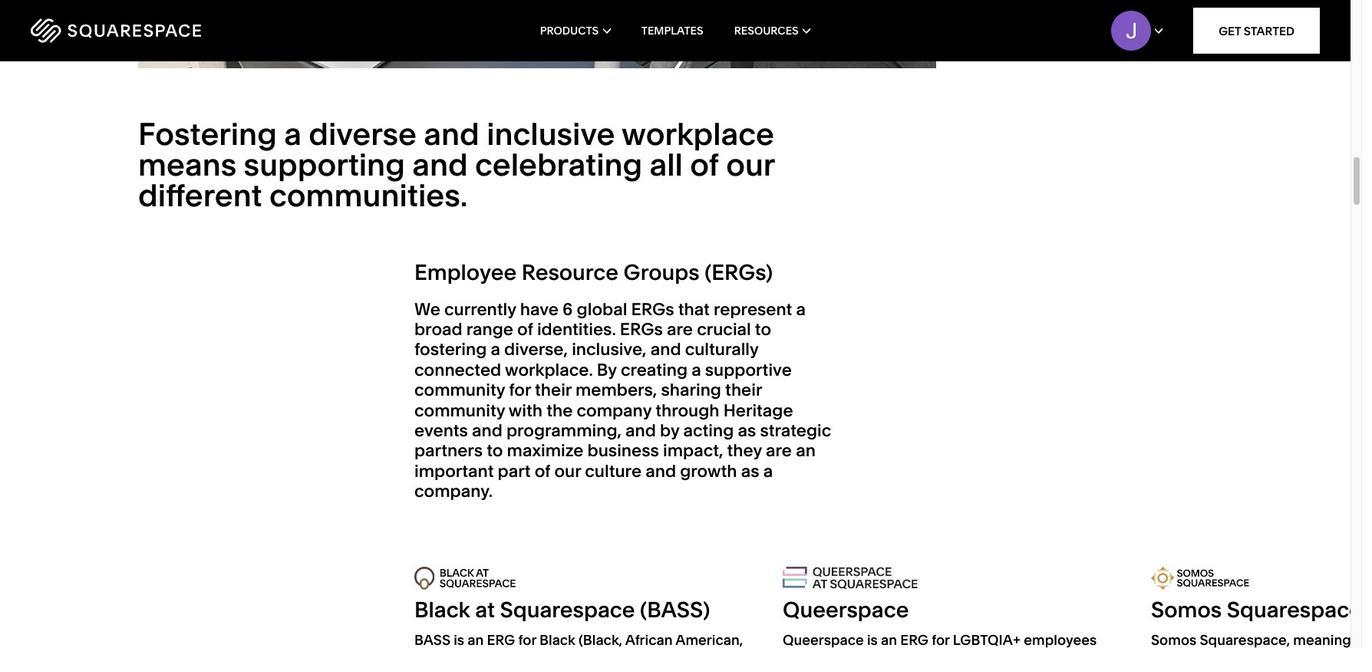 Task type: vqa. For each thing, say whether or not it's contained in the screenshot.
inclusive
yes



Task type: describe. For each thing, give the bounding box(es) containing it.
diverse
[[309, 115, 417, 153]]

an
[[796, 441, 816, 462]]

fostering
[[414, 340, 487, 360]]

for
[[509, 380, 531, 401]]

creating
[[621, 360, 688, 381]]

bass image
[[414, 567, 516, 590]]

represent
[[714, 299, 792, 320]]

means
[[138, 146, 237, 183]]

at
[[475, 597, 495, 623]]

templates link
[[641, 0, 703, 61]]

somos squarespace
[[1151, 597, 1362, 623]]

1 horizontal spatial of
[[535, 461, 551, 482]]

the
[[547, 400, 573, 421]]

somos image
[[1151, 567, 1249, 590]]

members,
[[576, 380, 657, 401]]

fostering
[[138, 115, 277, 153]]

resource
[[522, 259, 619, 286]]

get started
[[1219, 23, 1295, 38]]

squarespace logo image
[[31, 18, 201, 43]]

through
[[656, 400, 720, 421]]

global
[[577, 299, 627, 320]]

with
[[509, 400, 543, 421]]

partners
[[414, 441, 483, 462]]

broad
[[414, 319, 463, 340]]

workplace.
[[505, 360, 593, 381]]

2 squarespace from the left
[[1227, 597, 1362, 623]]

events
[[414, 421, 468, 441]]

acting
[[683, 421, 734, 441]]

connected
[[414, 360, 501, 381]]

2 their from the left
[[725, 380, 762, 401]]

0 horizontal spatial to
[[487, 441, 503, 462]]

1 community from the top
[[414, 380, 505, 401]]

get started link
[[1194, 8, 1320, 54]]

they
[[727, 441, 762, 462]]

squarespace logo link
[[31, 18, 289, 43]]

1 vertical spatial as
[[741, 461, 759, 482]]

by
[[597, 360, 617, 381]]

a inside the fostering a diverse and inclusive workplace means supporting and celebrating all of our different communities.
[[284, 115, 302, 153]]

maximize
[[507, 441, 584, 462]]

a right they
[[763, 461, 773, 482]]

6
[[563, 299, 573, 320]]

(bass)
[[640, 597, 710, 623]]

products button
[[540, 0, 611, 61]]

0 vertical spatial as
[[738, 421, 756, 441]]

have
[[520, 299, 559, 320]]

company
[[577, 400, 652, 421]]

queerspace
[[783, 597, 909, 623]]

we currently have 6 global ergs that represent a broad range of identities. ergs are crucial to fostering a diverse, inclusive, and culturally connected workplace. by creating a supportive community for their members, sharing their community with the company through heritage events and programming, and by acting as strategic partners to maximize business impact, they are an important part of our culture and growth as a company.
[[414, 299, 831, 502]]

(ergs)
[[705, 259, 773, 286]]

products
[[540, 24, 599, 38]]

1 horizontal spatial are
[[766, 441, 792, 462]]

black
[[414, 597, 470, 623]]

a right represent
[[796, 299, 806, 320]]

employee resource groups (ergs)
[[414, 259, 773, 286]]

crucial
[[697, 319, 751, 340]]

resources
[[734, 24, 799, 38]]

resources button
[[734, 0, 811, 61]]

culturally
[[685, 340, 759, 360]]

communities.
[[269, 177, 468, 214]]



Task type: locate. For each thing, give the bounding box(es) containing it.
a left diverse,
[[491, 340, 500, 360]]

our inside we currently have 6 global ergs that represent a broad range of identities. ergs are crucial to fostering a diverse, inclusive, and culturally connected workplace. by creating a supportive community for their members, sharing their community with the company through heritage events and programming, and by acting as strategic partners to maximize business impact, they are an important part of our culture and growth as a company.
[[554, 461, 581, 482]]

growth
[[680, 461, 737, 482]]

part
[[498, 461, 531, 482]]

are left the an at the right bottom of page
[[766, 441, 792, 462]]

our
[[726, 146, 775, 183], [554, 461, 581, 482]]

community
[[414, 380, 505, 401], [414, 400, 505, 421]]

workplace
[[622, 115, 774, 153]]

of
[[690, 146, 719, 183], [517, 319, 533, 340], [535, 461, 551, 482]]

to
[[755, 319, 771, 340], [487, 441, 503, 462]]

black at squarespace (bass)
[[414, 597, 710, 623]]

1 squarespace from the left
[[500, 597, 635, 623]]

1 vertical spatial our
[[554, 461, 581, 482]]

to right crucial
[[755, 319, 771, 340]]

of inside the fostering a diverse and inclusive workplace means supporting and celebrating all of our different communities.
[[690, 146, 719, 183]]

their
[[535, 380, 572, 401], [725, 380, 762, 401]]

inclusive
[[487, 115, 615, 153]]

are left crucial
[[667, 319, 693, 340]]

important
[[414, 461, 494, 482]]

1 vertical spatial of
[[517, 319, 533, 340]]

we
[[414, 299, 440, 320]]

a up through
[[692, 360, 701, 381]]

0 vertical spatial are
[[667, 319, 693, 340]]

of right range on the left of page
[[517, 319, 533, 340]]

of right part at left bottom
[[535, 461, 551, 482]]

0 horizontal spatial of
[[517, 319, 533, 340]]

their down culturally on the bottom of page
[[725, 380, 762, 401]]

to right 'partners' at the bottom
[[487, 441, 503, 462]]

community down connected
[[414, 400, 505, 421]]

as right growth
[[741, 461, 759, 482]]

are
[[667, 319, 693, 340], [766, 441, 792, 462]]

business
[[588, 441, 659, 462]]

employee
[[414, 259, 517, 286]]

employees on the new york office roof image
[[138, 0, 936, 68]]

range
[[466, 319, 513, 340]]

1 vertical spatial are
[[766, 441, 792, 462]]

squarespace
[[500, 597, 635, 623], [1227, 597, 1362, 623]]

get
[[1219, 23, 1241, 38]]

0 horizontal spatial are
[[667, 319, 693, 340]]

supportive
[[705, 360, 792, 381]]

0 vertical spatial our
[[726, 146, 775, 183]]

heritage
[[723, 400, 793, 421]]

fostering a diverse and inclusive workplace means supporting and celebrating all of our different communities.
[[138, 115, 775, 214]]

0 vertical spatial to
[[755, 319, 771, 340]]

community down fostering
[[414, 380, 505, 401]]

impact,
[[663, 441, 723, 462]]

currently
[[444, 299, 516, 320]]

supporting
[[244, 146, 405, 183]]

1 horizontal spatial to
[[755, 319, 771, 340]]

0 horizontal spatial our
[[554, 461, 581, 482]]

celebrating
[[475, 146, 642, 183]]

of for range
[[517, 319, 533, 340]]

culture
[[585, 461, 642, 482]]

ergs
[[631, 299, 674, 320], [620, 319, 663, 340]]

strategic
[[760, 421, 831, 441]]

groups
[[624, 259, 700, 286]]

ergs down groups
[[631, 299, 674, 320]]

diverse,
[[504, 340, 568, 360]]

2 community from the top
[[414, 400, 505, 421]]

inclusive,
[[572, 340, 647, 360]]

as right acting
[[738, 421, 756, 441]]

templates
[[641, 24, 703, 38]]

all
[[650, 146, 683, 183]]

1 vertical spatial to
[[487, 441, 503, 462]]

different
[[138, 177, 262, 214]]

1 horizontal spatial our
[[726, 146, 775, 183]]

a
[[284, 115, 302, 153], [796, 299, 806, 320], [491, 340, 500, 360], [692, 360, 701, 381], [763, 461, 773, 482]]

a left diverse
[[284, 115, 302, 153]]

that
[[678, 299, 710, 320]]

0 horizontal spatial their
[[535, 380, 572, 401]]

as
[[738, 421, 756, 441], [741, 461, 759, 482]]

company.
[[414, 481, 493, 502]]

and
[[424, 115, 480, 153], [412, 146, 468, 183], [651, 340, 681, 360], [472, 421, 503, 441], [626, 421, 656, 441], [646, 461, 676, 482]]

our inside the fostering a diverse and inclusive workplace means supporting and celebrating all of our different communities.
[[726, 146, 775, 183]]

identities.
[[537, 319, 616, 340]]

of for all
[[690, 146, 719, 183]]

sharing
[[661, 380, 721, 401]]

ergs up creating in the bottom of the page
[[620, 319, 663, 340]]

0 horizontal spatial squarespace
[[500, 597, 635, 623]]

1 their from the left
[[535, 380, 572, 401]]

programming,
[[506, 421, 622, 441]]

2 vertical spatial of
[[535, 461, 551, 482]]

1 horizontal spatial their
[[725, 380, 762, 401]]

their right the for
[[535, 380, 572, 401]]

started
[[1244, 23, 1295, 38]]

1 horizontal spatial squarespace
[[1227, 597, 1362, 623]]

of right all
[[690, 146, 719, 183]]

0 vertical spatial of
[[690, 146, 719, 183]]

somos
[[1151, 597, 1222, 623]]

queerspace image
[[783, 567, 918, 589]]

2 horizontal spatial of
[[690, 146, 719, 183]]

by
[[660, 421, 680, 441]]



